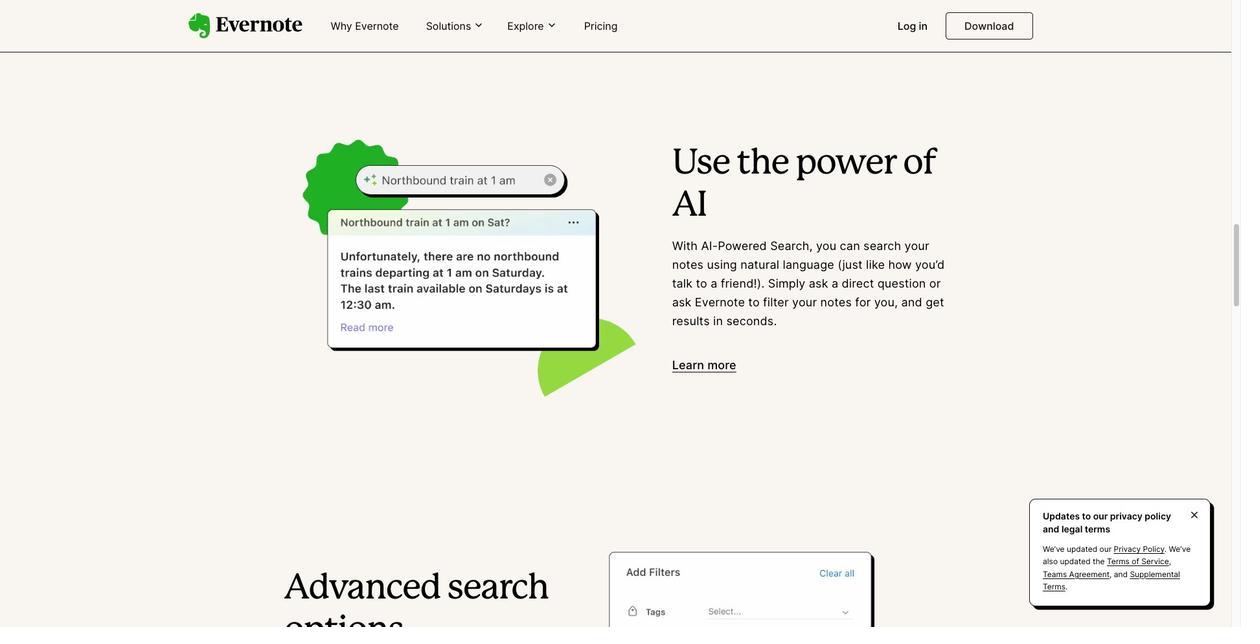 Task type: describe. For each thing, give the bounding box(es) containing it.
why
[[331, 19, 352, 32]]

use
[[672, 148, 730, 180]]

0 horizontal spatial notes
[[672, 258, 704, 272]]

supplemental terms
[[1043, 569, 1181, 592]]

search,
[[771, 239, 813, 253]]

filter
[[763, 295, 789, 309]]

pricing
[[584, 19, 618, 32]]

and inside with ai-powered search, you can search your notes using natural language (just like how you'd talk to a friend!). simply ask a direct question or ask evernote to filter your notes for you, and get results in seconds.
[[902, 295, 923, 309]]

download link
[[946, 12, 1033, 40]]

pricing link
[[577, 14, 626, 39]]

talk
[[672, 277, 693, 290]]

1 vertical spatial ,
[[1110, 569, 1112, 579]]

of inside use the power of ai
[[903, 148, 936, 180]]

ai
[[672, 190, 707, 222]]

supplemental terms link
[[1043, 569, 1181, 592]]

and inside updates to our privacy policy and legal terms
[[1043, 523, 1060, 534]]

get
[[926, 295, 945, 309]]

(just
[[838, 258, 863, 272]]

0 horizontal spatial to
[[696, 277, 708, 290]]

seconds.
[[727, 314, 777, 328]]

and inside "terms of service , teams agreement , and"
[[1114, 569, 1128, 579]]

search inside advanced search options
[[447, 573, 549, 605]]

ai-search screen image
[[284, 99, 649, 420]]

using
[[707, 258, 737, 272]]

1 horizontal spatial ask
[[809, 277, 829, 290]]

updates to our privacy policy and legal terms
[[1043, 511, 1172, 534]]

. we've also updated the
[[1043, 545, 1191, 567]]

of inside "terms of service , teams agreement , and"
[[1132, 557, 1140, 567]]

evernote inside why evernote link
[[355, 19, 399, 32]]

learn
[[672, 359, 705, 372]]

advanced search options
[[284, 573, 549, 627]]

policy
[[1145, 511, 1172, 522]]

policy
[[1143, 545, 1165, 554]]

terms of service link
[[1107, 557, 1169, 567]]

use the power of ai
[[672, 148, 936, 222]]

with ai-powered search, you can search your notes using natural language (just like how you'd talk to a friend!). simply ask a direct question or ask evernote to filter your notes for you, and get results in seconds.
[[672, 239, 945, 328]]

or
[[930, 277, 941, 290]]

with
[[672, 239, 698, 253]]

terms
[[1085, 523, 1111, 534]]

privacy policy link
[[1114, 545, 1165, 554]]

powered
[[718, 239, 767, 253]]

1 vertical spatial ask
[[672, 295, 692, 309]]

natural
[[741, 258, 780, 272]]

the inside use the power of ai
[[737, 148, 789, 180]]

service
[[1142, 557, 1169, 567]]

1 horizontal spatial your
[[905, 239, 930, 253]]

log in link
[[890, 14, 936, 39]]

results
[[672, 314, 710, 328]]

direct
[[842, 277, 875, 290]]

more
[[708, 359, 737, 372]]

legal
[[1062, 523, 1083, 534]]

log in
[[898, 19, 928, 32]]

to inside updates to our privacy policy and legal terms
[[1083, 511, 1092, 522]]

friend!).
[[721, 277, 765, 290]]

filters screen image
[[583, 523, 948, 627]]



Task type: locate. For each thing, give the bounding box(es) containing it.
evernote down friend!).
[[695, 295, 745, 309]]

0 horizontal spatial in
[[713, 314, 723, 328]]

teams agreement link
[[1043, 569, 1110, 579]]

we've updated our privacy policy
[[1043, 545, 1165, 554]]

supplemental
[[1130, 569, 1181, 579]]

1 horizontal spatial terms
[[1107, 557, 1130, 567]]

ask down talk
[[672, 295, 692, 309]]

notes left for in the right of the page
[[821, 295, 852, 309]]

0 horizontal spatial and
[[902, 295, 923, 309]]

1 vertical spatial your
[[793, 295, 817, 309]]

search
[[864, 239, 902, 253], [447, 573, 549, 605]]

terms of service , teams agreement , and
[[1043, 557, 1172, 579]]

2 horizontal spatial to
[[1083, 511, 1092, 522]]

a
[[711, 277, 718, 290], [832, 277, 839, 290]]

search inside with ai-powered search, you can search your notes using natural language (just like how you'd talk to a friend!). simply ask a direct question or ask evernote to filter your notes for you, and get results in seconds.
[[864, 239, 902, 253]]

0 vertical spatial the
[[737, 148, 789, 180]]

our up "terms of service , teams agreement , and"
[[1100, 545, 1112, 554]]

, down the . we've also updated the
[[1110, 569, 1112, 579]]

agreement
[[1070, 569, 1110, 579]]

. down teams agreement link
[[1066, 582, 1068, 592]]

evernote logo image
[[188, 13, 302, 39]]

and down the . we've also updated the
[[1114, 569, 1128, 579]]

0 vertical spatial ,
[[1169, 557, 1172, 567]]

log
[[898, 19, 917, 32]]

to
[[696, 277, 708, 290], [749, 295, 760, 309], [1083, 511, 1092, 522]]

our
[[1094, 511, 1108, 522], [1100, 545, 1112, 554]]

1 vertical spatial of
[[1132, 557, 1140, 567]]

1 horizontal spatial and
[[1043, 523, 1060, 534]]

power
[[796, 148, 897, 180]]

0 vertical spatial in
[[919, 19, 928, 32]]

we've right policy
[[1169, 545, 1191, 554]]

0 horizontal spatial we've
[[1043, 545, 1065, 554]]

ask down the language at the top right
[[809, 277, 829, 290]]

terms
[[1107, 557, 1130, 567], [1043, 582, 1066, 592]]

privacy
[[1114, 545, 1141, 554]]

in inside log in 'link'
[[919, 19, 928, 32]]

why evernote
[[331, 19, 399, 32]]

your
[[905, 239, 930, 253], [793, 295, 817, 309]]

you
[[816, 239, 837, 253]]

1 vertical spatial evernote
[[695, 295, 745, 309]]

0 vertical spatial our
[[1094, 511, 1108, 522]]

our for privacy
[[1094, 511, 1108, 522]]

0 vertical spatial and
[[902, 295, 923, 309]]

0 horizontal spatial a
[[711, 277, 718, 290]]

1 horizontal spatial a
[[832, 277, 839, 290]]

evernote inside with ai-powered search, you can search your notes using natural language (just like how you'd talk to a friend!). simply ask a direct question or ask evernote to filter your notes for you, and get results in seconds.
[[695, 295, 745, 309]]

language
[[783, 258, 835, 272]]

1 vertical spatial search
[[447, 573, 549, 605]]

0 vertical spatial updated
[[1067, 545, 1098, 554]]

the right use
[[737, 148, 789, 180]]

. inside the . we've also updated the
[[1165, 545, 1167, 554]]

0 horizontal spatial terms
[[1043, 582, 1066, 592]]

the inside the . we've also updated the
[[1093, 557, 1105, 567]]

the down we've updated our privacy policy
[[1093, 557, 1105, 567]]

teams
[[1043, 569, 1067, 579]]

also
[[1043, 557, 1058, 567]]

a down using
[[711, 277, 718, 290]]

0 horizontal spatial ask
[[672, 295, 692, 309]]

to up the terms
[[1083, 511, 1092, 522]]

notes
[[672, 258, 704, 272], [821, 295, 852, 309]]

terms down teams
[[1043, 582, 1066, 592]]

1 vertical spatial to
[[749, 295, 760, 309]]

updated inside the . we've also updated the
[[1060, 557, 1091, 567]]

0 horizontal spatial search
[[447, 573, 549, 605]]

2 vertical spatial and
[[1114, 569, 1128, 579]]

1 horizontal spatial ,
[[1169, 557, 1172, 567]]

updated
[[1067, 545, 1098, 554], [1060, 557, 1091, 567]]

.
[[1165, 545, 1167, 554], [1066, 582, 1068, 592]]

1 we've from the left
[[1043, 545, 1065, 554]]

. up "service"
[[1165, 545, 1167, 554]]

terms inside "terms of service , teams agreement , and"
[[1107, 557, 1130, 567]]

ask
[[809, 277, 829, 290], [672, 295, 692, 309]]

1 horizontal spatial notes
[[821, 295, 852, 309]]

1 horizontal spatial search
[[864, 239, 902, 253]]

to right talk
[[696, 277, 708, 290]]

options
[[284, 615, 404, 627]]

0 horizontal spatial evernote
[[355, 19, 399, 32]]

1 horizontal spatial in
[[919, 19, 928, 32]]

explore button
[[504, 19, 561, 33]]

notes down with
[[672, 258, 704, 272]]

a left direct
[[832, 277, 839, 290]]

1 a from the left
[[711, 277, 718, 290]]

0 horizontal spatial of
[[903, 148, 936, 180]]

1 horizontal spatial the
[[1093, 557, 1105, 567]]

2 we've from the left
[[1169, 545, 1191, 554]]

download
[[965, 19, 1014, 32]]

solutions
[[426, 19, 471, 32]]

1 horizontal spatial we've
[[1169, 545, 1191, 554]]

0 vertical spatial ask
[[809, 277, 829, 290]]

0 horizontal spatial the
[[737, 148, 789, 180]]

1 horizontal spatial evernote
[[695, 295, 745, 309]]

0 horizontal spatial ,
[[1110, 569, 1112, 579]]

question
[[878, 277, 926, 290]]

updated down legal
[[1067, 545, 1098, 554]]

1 vertical spatial notes
[[821, 295, 852, 309]]

learn more
[[672, 359, 737, 372]]

1 vertical spatial our
[[1100, 545, 1112, 554]]

why evernote link
[[323, 14, 407, 39]]

0 vertical spatial .
[[1165, 545, 1167, 554]]

and
[[902, 295, 923, 309], [1043, 523, 1060, 534], [1114, 569, 1128, 579]]

our inside updates to our privacy policy and legal terms
[[1094, 511, 1108, 522]]

0 horizontal spatial .
[[1066, 582, 1068, 592]]

0 vertical spatial your
[[905, 239, 930, 253]]

in right results
[[713, 314, 723, 328]]

1 vertical spatial terms
[[1043, 582, 1066, 592]]

1 vertical spatial updated
[[1060, 557, 1091, 567]]

we've inside the . we've also updated the
[[1169, 545, 1191, 554]]

0 vertical spatial search
[[864, 239, 902, 253]]

you'd
[[916, 258, 945, 272]]

0 horizontal spatial your
[[793, 295, 817, 309]]

you,
[[875, 295, 898, 309]]

advanced
[[284, 573, 441, 605]]

in inside with ai-powered search, you can search your notes using natural language (just like how you'd talk to a friend!). simply ask a direct question or ask evernote to filter your notes for you, and get results in seconds.
[[713, 314, 723, 328]]

simply
[[768, 277, 806, 290]]

terms down 'privacy'
[[1107, 557, 1130, 567]]

explore
[[508, 19, 544, 32]]

2 horizontal spatial and
[[1114, 569, 1128, 579]]

and down question
[[902, 295, 923, 309]]

solutions button
[[422, 19, 488, 33]]

we've up also
[[1043, 545, 1065, 554]]

0 vertical spatial to
[[696, 277, 708, 290]]

updated up teams agreement link
[[1060, 557, 1091, 567]]

1 vertical spatial in
[[713, 314, 723, 328]]

for
[[856, 295, 871, 309]]

our for privacy
[[1100, 545, 1112, 554]]

ai-
[[701, 239, 718, 253]]

your down simply
[[793, 295, 817, 309]]

0 vertical spatial terms
[[1107, 557, 1130, 567]]

0 vertical spatial evernote
[[355, 19, 399, 32]]

how
[[889, 258, 912, 272]]

terms inside supplemental terms
[[1043, 582, 1066, 592]]

in
[[919, 19, 928, 32], [713, 314, 723, 328]]

our up the terms
[[1094, 511, 1108, 522]]

1 horizontal spatial to
[[749, 295, 760, 309]]

2 a from the left
[[832, 277, 839, 290]]

. for . we've also updated the
[[1165, 545, 1167, 554]]

of
[[903, 148, 936, 180], [1132, 557, 1140, 567]]

your up you'd at right
[[905, 239, 930, 253]]

2 vertical spatial to
[[1083, 511, 1092, 522]]

to up 'seconds.'
[[749, 295, 760, 309]]

the
[[737, 148, 789, 180], [1093, 557, 1105, 567]]

evernote right why
[[355, 19, 399, 32]]

,
[[1169, 557, 1172, 567], [1110, 569, 1112, 579]]

updates
[[1043, 511, 1080, 522]]

1 vertical spatial the
[[1093, 557, 1105, 567]]

evernote
[[355, 19, 399, 32], [695, 295, 745, 309]]

like
[[866, 258, 885, 272]]

can
[[840, 239, 860, 253]]

in right log
[[919, 19, 928, 32]]

we've
[[1043, 545, 1065, 554], [1169, 545, 1191, 554]]

1 horizontal spatial of
[[1132, 557, 1140, 567]]

, up the supplemental
[[1169, 557, 1172, 567]]

and down updates
[[1043, 523, 1060, 534]]

. for .
[[1066, 582, 1068, 592]]

1 vertical spatial .
[[1066, 582, 1068, 592]]

0 vertical spatial of
[[903, 148, 936, 180]]

1 horizontal spatial .
[[1165, 545, 1167, 554]]

privacy
[[1111, 511, 1143, 522]]

learn more link
[[672, 357, 737, 375]]

0 vertical spatial notes
[[672, 258, 704, 272]]

1 vertical spatial and
[[1043, 523, 1060, 534]]



Task type: vqa. For each thing, say whether or not it's contained in the screenshot.
anything
no



